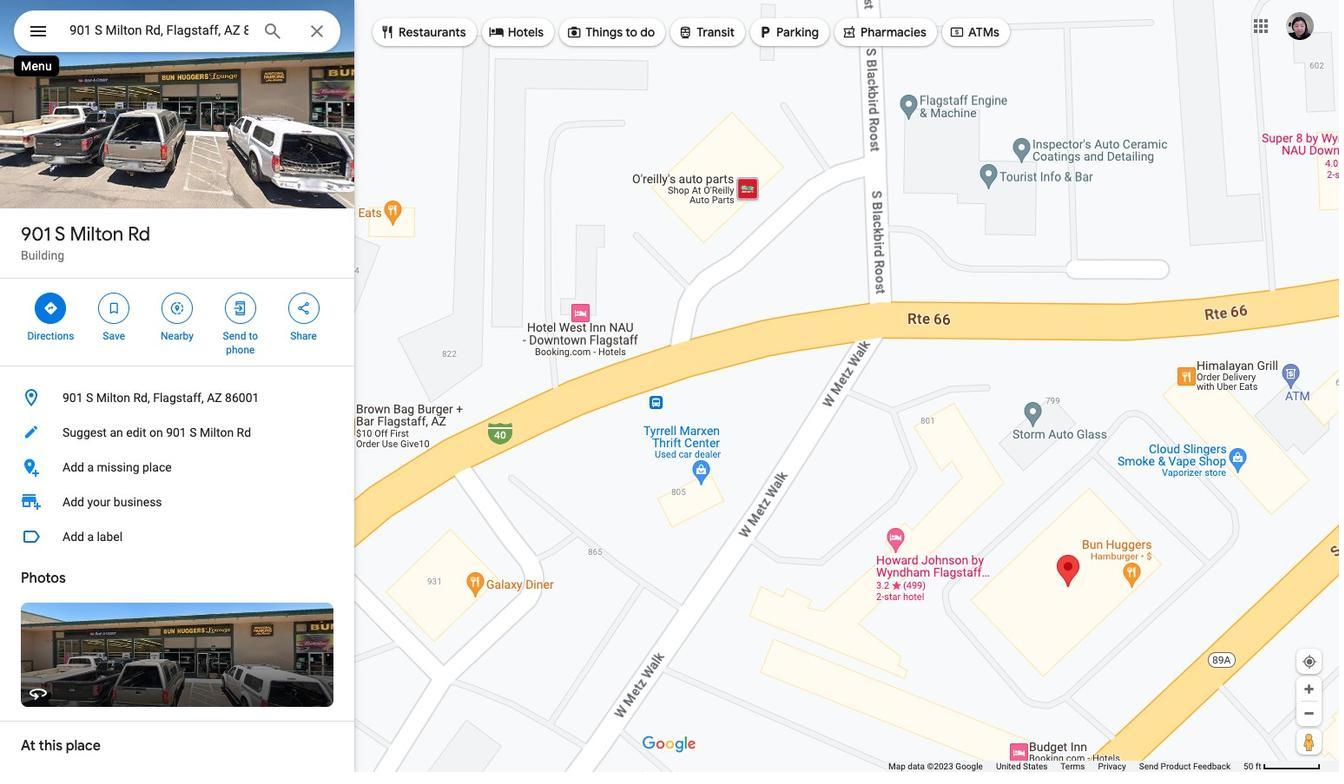 Task type: describe. For each thing, give the bounding box(es) containing it.
add for add your business
[[63, 495, 84, 509]]

terms button
[[1061, 761, 1086, 772]]

map
[[889, 762, 906, 772]]

united states
[[996, 762, 1048, 772]]

 button
[[14, 10, 63, 56]]

photos
[[21, 570, 66, 587]]


[[567, 23, 582, 42]]

directions
[[27, 330, 74, 342]]

901 for rd,
[[63, 391, 83, 405]]


[[380, 23, 395, 42]]

901 s milton rd main content
[[0, 0, 354, 772]]

901 s milton rd, flagstaff, az 86001
[[63, 391, 259, 405]]

s inside "suggest an edit on 901 s milton rd" button
[[190, 426, 197, 440]]

 things to do
[[567, 23, 655, 42]]

a for label
[[87, 530, 94, 544]]

privacy
[[1099, 762, 1127, 772]]

901 S Milton Rd, Flagstaff, AZ 86001 field
[[14, 10, 341, 52]]


[[233, 299, 248, 318]]

rd inside "suggest an edit on 901 s milton rd" button
[[237, 426, 251, 440]]

edit
[[126, 426, 146, 440]]

add for add a label
[[63, 530, 84, 544]]

none field inside the 901 s milton rd, flagstaff, az 86001 field
[[70, 20, 248, 41]]

actions for 901 s milton rd region
[[0, 279, 354, 366]]

do
[[641, 24, 655, 40]]

add for add a missing place
[[63, 460, 84, 474]]

add a missing place button
[[0, 450, 354, 485]]

zoom out image
[[1303, 707, 1316, 720]]

terms
[[1061, 762, 1086, 772]]

2 vertical spatial milton
[[200, 426, 234, 440]]

missing
[[97, 460, 139, 474]]

0 horizontal spatial place
[[66, 738, 101, 755]]

united
[[996, 762, 1021, 772]]


[[28, 19, 49, 43]]

901 s milton rd, flagstaff, az 86001 button
[[0, 381, 354, 415]]

save
[[103, 330, 125, 342]]

add a label button
[[0, 520, 354, 554]]

86001
[[225, 391, 259, 405]]

to inside the  things to do
[[626, 24, 638, 40]]

feedback
[[1194, 762, 1231, 772]]

hotels
[[508, 24, 544, 40]]


[[678, 23, 694, 42]]

send product feedback
[[1140, 762, 1231, 772]]

atms
[[969, 24, 1000, 40]]

2 horizontal spatial 901
[[166, 426, 187, 440]]

google account: michele murakami  
(michele.murakami@adept.ai) image
[[1287, 12, 1315, 40]]

add a label
[[63, 530, 123, 544]]

to inside 'send to phone'
[[249, 330, 258, 342]]


[[950, 23, 965, 42]]

flagstaff,
[[153, 391, 204, 405]]

things
[[586, 24, 623, 40]]

place inside button
[[142, 460, 172, 474]]

at this place
[[21, 738, 101, 755]]

share
[[290, 330, 317, 342]]

50 ft button
[[1244, 762, 1321, 772]]

zoom in image
[[1303, 683, 1316, 696]]

 search field
[[14, 10, 341, 56]]

 parking
[[758, 23, 819, 42]]

a for missing
[[87, 460, 94, 474]]

suggest an edit on 901 s milton rd button
[[0, 415, 354, 450]]

s for rd,
[[86, 391, 93, 405]]

 transit
[[678, 23, 735, 42]]


[[758, 23, 773, 42]]


[[106, 299, 122, 318]]

send for send product feedback
[[1140, 762, 1159, 772]]


[[169, 299, 185, 318]]

this
[[39, 738, 63, 755]]

suggest an edit on 901 s milton rd
[[63, 426, 251, 440]]

©2023
[[927, 762, 954, 772]]

phone
[[226, 344, 255, 356]]

send for send to phone
[[223, 330, 246, 342]]



Task type: vqa. For each thing, say whether or not it's contained in the screenshot.


Task type: locate. For each thing, give the bounding box(es) containing it.
901 for rd
[[21, 222, 51, 247]]

1 vertical spatial add
[[63, 495, 84, 509]]

901 s milton rd building
[[21, 222, 150, 262]]

data
[[908, 762, 925, 772]]

a inside "add a label" button
[[87, 530, 94, 544]]

0 horizontal spatial rd
[[128, 222, 150, 247]]

business
[[114, 495, 162, 509]]

parking
[[777, 24, 819, 40]]

footer inside google maps element
[[889, 761, 1244, 772]]

0 horizontal spatial send
[[223, 330, 246, 342]]

1 vertical spatial to
[[249, 330, 258, 342]]

restaurants
[[399, 24, 466, 40]]


[[842, 23, 857, 42]]

1 horizontal spatial rd
[[237, 426, 251, 440]]

milton left rd,
[[96, 391, 130, 405]]

0 vertical spatial a
[[87, 460, 94, 474]]

3 add from the top
[[63, 530, 84, 544]]

milton for rd
[[70, 222, 123, 247]]

s up building
[[55, 222, 66, 247]]

0 vertical spatial rd
[[128, 222, 150, 247]]

2 a from the top
[[87, 530, 94, 544]]

None field
[[70, 20, 248, 41]]

rd
[[128, 222, 150, 247], [237, 426, 251, 440]]

1 vertical spatial a
[[87, 530, 94, 544]]

1 vertical spatial milton
[[96, 391, 130, 405]]

show street view coverage image
[[1297, 729, 1322, 755]]

product
[[1161, 762, 1192, 772]]

0 vertical spatial milton
[[70, 222, 123, 247]]

ft
[[1256, 762, 1262, 772]]

place down suggest an edit on 901 s milton rd
[[142, 460, 172, 474]]

az
[[207, 391, 222, 405]]

on
[[149, 426, 163, 440]]

2 add from the top
[[63, 495, 84, 509]]

a
[[87, 460, 94, 474], [87, 530, 94, 544]]

s up suggest
[[86, 391, 93, 405]]

1 vertical spatial send
[[1140, 762, 1159, 772]]

50
[[1244, 762, 1254, 772]]

0 vertical spatial add
[[63, 460, 84, 474]]

pharmacies
[[861, 24, 927, 40]]

building
[[21, 248, 64, 262]]

1 horizontal spatial to
[[626, 24, 638, 40]]

add left your
[[63, 495, 84, 509]]

google maps element
[[0, 0, 1340, 772]]

0 horizontal spatial 901
[[21, 222, 51, 247]]

901 up building
[[21, 222, 51, 247]]

1 horizontal spatial send
[[1140, 762, 1159, 772]]

add
[[63, 460, 84, 474], [63, 495, 84, 509], [63, 530, 84, 544]]

s right on at left bottom
[[190, 426, 197, 440]]

add left label
[[63, 530, 84, 544]]


[[489, 23, 504, 42]]

0 vertical spatial place
[[142, 460, 172, 474]]

footer containing map data ©2023 google
[[889, 761, 1244, 772]]

map data ©2023 google
[[889, 762, 983, 772]]

send inside button
[[1140, 762, 1159, 772]]

footer
[[889, 761, 1244, 772]]

0 vertical spatial 901
[[21, 222, 51, 247]]

place
[[142, 460, 172, 474], [66, 738, 101, 755]]

2 vertical spatial add
[[63, 530, 84, 544]]

901 up suggest
[[63, 391, 83, 405]]

layers
[[42, 735, 70, 747]]

milton inside 901 s milton rd building
[[70, 222, 123, 247]]

901
[[21, 222, 51, 247], [63, 391, 83, 405], [166, 426, 187, 440]]

to up phone
[[249, 330, 258, 342]]

1 horizontal spatial place
[[142, 460, 172, 474]]

transit
[[697, 24, 735, 40]]

show your location image
[[1302, 654, 1318, 670]]

milton down az
[[200, 426, 234, 440]]

add a missing place
[[63, 460, 172, 474]]

your
[[87, 495, 111, 509]]

1 horizontal spatial 901
[[63, 391, 83, 405]]

s inside 901 s milton rd, flagstaff, az 86001 button
[[86, 391, 93, 405]]

milton
[[70, 222, 123, 247], [96, 391, 130, 405], [200, 426, 234, 440]]

privacy button
[[1099, 761, 1127, 772]]

0 vertical spatial send
[[223, 330, 246, 342]]

 atms
[[950, 23, 1000, 42]]

united states button
[[996, 761, 1048, 772]]

 restaurants
[[380, 23, 466, 42]]

send up phone
[[223, 330, 246, 342]]

place right "this" at left
[[66, 738, 101, 755]]

0 vertical spatial s
[[55, 222, 66, 247]]

to
[[626, 24, 638, 40], [249, 330, 258, 342]]

add your business
[[63, 495, 162, 509]]

send to phone
[[223, 330, 258, 356]]

 hotels
[[489, 23, 544, 42]]

0 vertical spatial to
[[626, 24, 638, 40]]

1 vertical spatial place
[[66, 738, 101, 755]]

rd inside 901 s milton rd building
[[128, 222, 150, 247]]

1 vertical spatial 901
[[63, 391, 83, 405]]

states
[[1023, 762, 1048, 772]]

add down suggest
[[63, 460, 84, 474]]

an
[[110, 426, 123, 440]]

1 a from the top
[[87, 460, 94, 474]]

nearby
[[161, 330, 194, 342]]

send
[[223, 330, 246, 342], [1140, 762, 1159, 772]]

50 ft
[[1244, 762, 1262, 772]]

1 vertical spatial s
[[86, 391, 93, 405]]

send left product
[[1140, 762, 1159, 772]]

2 vertical spatial 901
[[166, 426, 187, 440]]

send inside 'send to phone'
[[223, 330, 246, 342]]

suggest
[[63, 426, 107, 440]]

901 right on at left bottom
[[166, 426, 187, 440]]

milton up 
[[70, 222, 123, 247]]

s inside 901 s milton rd building
[[55, 222, 66, 247]]

send product feedback button
[[1140, 761, 1231, 772]]

google
[[956, 762, 983, 772]]

label
[[97, 530, 123, 544]]

a left missing on the bottom of page
[[87, 460, 94, 474]]

0 horizontal spatial to
[[249, 330, 258, 342]]

rd,
[[133, 391, 150, 405]]

milton for rd,
[[96, 391, 130, 405]]

1 horizontal spatial s
[[86, 391, 93, 405]]


[[43, 299, 59, 318]]

901 inside 901 s milton rd building
[[21, 222, 51, 247]]

 pharmacies
[[842, 23, 927, 42]]

2 horizontal spatial s
[[190, 426, 197, 440]]

add your business link
[[0, 485, 354, 520]]


[[296, 299, 312, 318]]

a inside 'add a missing place' button
[[87, 460, 94, 474]]

1 add from the top
[[63, 460, 84, 474]]

a left label
[[87, 530, 94, 544]]

s
[[55, 222, 66, 247], [86, 391, 93, 405], [190, 426, 197, 440]]

2 vertical spatial s
[[190, 426, 197, 440]]

at
[[21, 738, 35, 755]]

1 vertical spatial rd
[[237, 426, 251, 440]]

to left 'do'
[[626, 24, 638, 40]]

s for rd
[[55, 222, 66, 247]]

0 horizontal spatial s
[[55, 222, 66, 247]]



